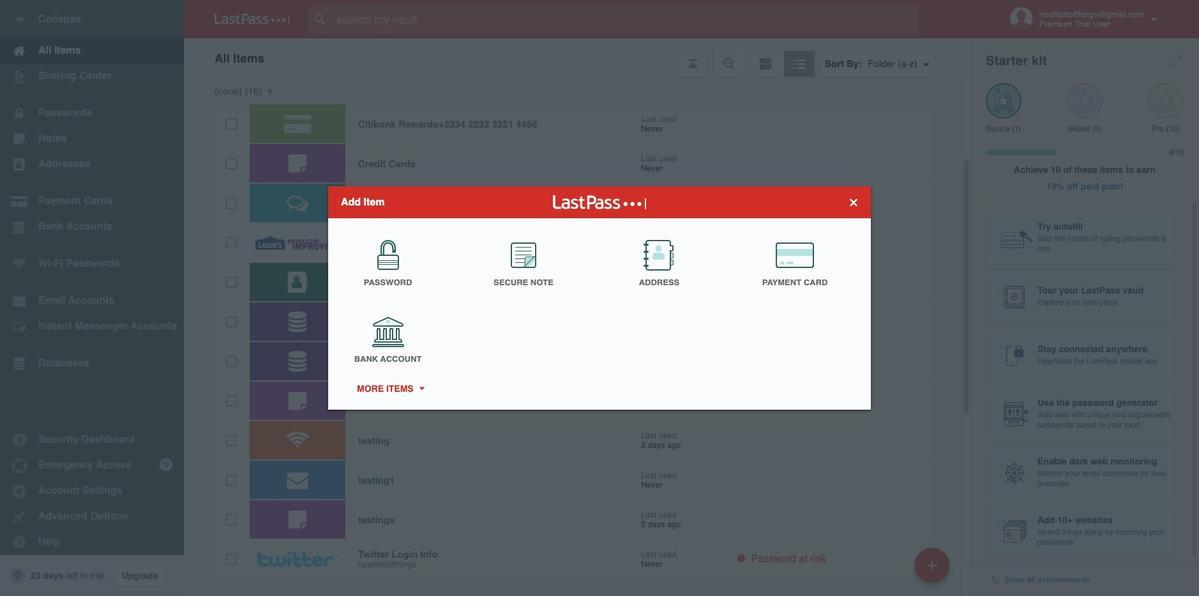 Task type: vqa. For each thing, say whether or not it's contained in the screenshot.
the New item element at right bottom
no



Task type: locate. For each thing, give the bounding box(es) containing it.
new item image
[[928, 561, 937, 570]]

dialog
[[328, 187, 872, 410]]

new item navigation
[[911, 544, 958, 597]]



Task type: describe. For each thing, give the bounding box(es) containing it.
lastpass image
[[215, 13, 290, 25]]

vault options navigation
[[184, 38, 971, 77]]

main navigation navigation
[[0, 0, 184, 597]]

caret right image
[[417, 388, 426, 391]]

Search search field
[[308, 5, 945, 33]]

search my vault text field
[[308, 5, 945, 33]]



